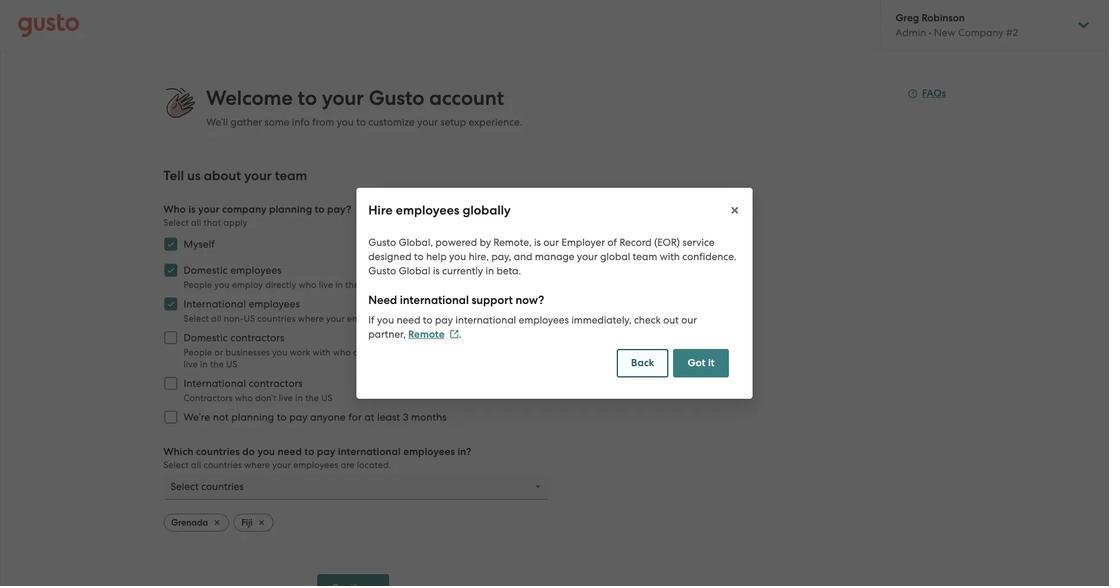 Task type: vqa. For each thing, say whether or not it's contained in the screenshot.
your within the the Who is your company planning to pay? Select all that apply
yes



Task type: locate. For each thing, give the bounding box(es) containing it.
all
[[191, 218, 201, 228], [211, 314, 222, 325], [191, 461, 201, 471]]

team
[[275, 168, 307, 184], [633, 251, 658, 263]]

people left or
[[184, 348, 212, 358]]

which
[[164, 446, 194, 459]]

international up located.
[[338, 446, 401, 459]]

us up need
[[362, 280, 373, 291]]

International contractors checkbox
[[158, 371, 184, 397]]

your down employer
[[577, 251, 598, 263]]

employees up employ
[[231, 265, 282, 277]]

2 horizontal spatial is
[[534, 237, 541, 248]]

by
[[480, 237, 491, 248]]

for
[[434, 348, 446, 358], [349, 412, 362, 424]]

0 horizontal spatial pay
[[289, 412, 308, 424]]

0 vertical spatial our
[[544, 237, 559, 248]]

welcome to your gusto account we'll gather some info from you to customize your setup experience.
[[206, 86, 523, 128]]

us down businesses at bottom left
[[226, 360, 237, 370]]

2 vertical spatial is
[[433, 265, 440, 277]]

select down which
[[164, 461, 189, 471]]

it
[[709, 357, 715, 369]]

people or businesses you work with who are under contract for a specific project, who live in the us
[[184, 348, 542, 370]]

0 horizontal spatial with
[[313, 348, 331, 358]]

1 horizontal spatial need
[[397, 314, 421, 326]]

some
[[265, 116, 290, 128]]

your inside gusto global, powered by remote, is our employer of record (eor) service designed to help you hire, pay, and manage your global team with confidence. gusto global is currently in beta.
[[577, 251, 598, 263]]

info
[[292, 116, 310, 128]]

you left work
[[272, 348, 288, 358]]

0 horizontal spatial the
[[210, 360, 224, 370]]

0 vertical spatial with
[[660, 251, 680, 263]]

fiji
[[242, 518, 253, 529]]

to inside gusto global, powered by remote, is our employer of record (eor) service designed to help you hire, pay, and manage your global team with confidence. gusto global is currently in beta.
[[414, 251, 424, 263]]

for left the a
[[434, 348, 446, 358]]

0 vertical spatial all
[[191, 218, 201, 228]]

planning down the contractors who don't live in the us
[[232, 412, 274, 424]]

contractors for domestic contractors
[[231, 332, 285, 344]]

2 vertical spatial gusto
[[369, 265, 396, 277]]

planning
[[269, 204, 312, 216], [232, 412, 274, 424]]

you inside people or businesses you work with who are under contract for a specific project, who live in the us
[[272, 348, 288, 358]]

2 vertical spatial are
[[341, 461, 355, 471]]

0 horizontal spatial where
[[244, 461, 270, 471]]

live
[[319, 280, 333, 291], [184, 360, 198, 370], [279, 393, 293, 404]]

1 vertical spatial domestic
[[184, 332, 228, 344]]

domestic down myself
[[184, 265, 228, 277]]

grenada link
[[164, 515, 229, 532]]

to left pay?
[[315, 204, 325, 216]]

gather
[[231, 116, 262, 128]]

at
[[365, 412, 375, 424]]

help
[[426, 251, 447, 263]]

pay?
[[327, 204, 352, 216]]

2 vertical spatial select
[[164, 461, 189, 471]]

need up "remote"
[[397, 314, 421, 326]]

pay inside which countries do you need to pay international employees in? select all countries where your employees are located.
[[317, 446, 336, 459]]

and
[[514, 251, 533, 263]]

gusto global international employee suppor dialog
[[357, 188, 753, 399]]

1 vertical spatial international
[[456, 314, 517, 326]]

people up international employees checkbox
[[184, 280, 212, 291]]

us inside people or businesses you work with who are under contract for a specific project, who live in the us
[[226, 360, 237, 370]]

pay up "remote" link
[[435, 314, 453, 326]]

international
[[400, 293, 469, 307], [456, 314, 517, 326], [338, 446, 401, 459]]

anyone
[[310, 412, 346, 424]]

1 vertical spatial people
[[184, 348, 212, 358]]

are up partner, at bottom
[[395, 314, 409, 325]]

international up non-
[[184, 299, 246, 310]]

pay inside if you need to pay international employees immediately, check out our partner,
[[435, 314, 453, 326]]

our
[[544, 237, 559, 248], [682, 314, 697, 326]]

of
[[608, 237, 617, 248]]

contractors up businesses at bottom left
[[231, 332, 285, 344]]

all left that
[[191, 218, 201, 228]]

countries
[[257, 314, 296, 325], [196, 446, 240, 459], [204, 461, 242, 471]]

domestic for domestic contractors
[[184, 332, 228, 344]]

you
[[337, 116, 354, 128], [449, 251, 467, 263], [215, 280, 230, 291], [377, 314, 394, 326], [272, 348, 288, 358], [258, 446, 275, 459]]

1 vertical spatial with
[[313, 348, 331, 358]]

the down or
[[210, 360, 224, 370]]

2 horizontal spatial pay
[[435, 314, 453, 326]]

you right from
[[337, 116, 354, 128]]

who is your company planning to pay? select all that apply
[[164, 204, 352, 228]]

you inside if you need to pay international employees immediately, check out our partner,
[[377, 314, 394, 326]]

in up contractors
[[200, 360, 208, 370]]

team up who is your company planning to pay? select all that apply
[[275, 168, 307, 184]]

international down support on the left of the page
[[456, 314, 517, 326]]

are left under
[[353, 348, 367, 358]]

select
[[164, 218, 189, 228], [184, 314, 209, 325], [164, 461, 189, 471]]

0 vertical spatial domestic
[[184, 265, 228, 277]]

countries down the 'not'
[[204, 461, 242, 471]]

live up international contractors option
[[184, 360, 198, 370]]

least
[[377, 412, 401, 424]]

1 vertical spatial our
[[682, 314, 697, 326]]

domestic employees
[[184, 265, 282, 277]]

people inside people or businesses you work with who are under contract for a specific project, who live in the us
[[184, 348, 212, 358]]

gusto up the designed
[[369, 237, 396, 248]]

1 horizontal spatial with
[[660, 251, 680, 263]]

domestic for domestic employees
[[184, 265, 228, 277]]

with right work
[[313, 348, 331, 358]]

you down powered
[[449, 251, 467, 263]]

the up "we're not planning to pay anyone for at least 3 months"
[[305, 393, 319, 404]]

1 horizontal spatial is
[[433, 265, 440, 277]]

domestic up or
[[184, 332, 228, 344]]

0 vertical spatial for
[[434, 348, 446, 358]]

pay down anyone
[[317, 446, 336, 459]]

remote link
[[409, 329, 459, 341]]

employees down the people you employ directly who live in the us
[[249, 299, 300, 310]]

home image
[[18, 13, 80, 37]]

1 domestic from the top
[[184, 265, 228, 277]]

employees down months
[[404, 446, 455, 459]]

pay left anyone
[[289, 412, 308, 424]]

planning right company
[[269, 204, 312, 216]]

1 international from the top
[[184, 299, 246, 310]]

gusto
[[369, 86, 425, 110], [369, 237, 396, 248], [369, 265, 396, 277]]

your down "we're not planning to pay anyone for at least 3 months"
[[273, 461, 291, 471]]

remote
[[409, 329, 445, 341]]

1 horizontal spatial live
[[279, 393, 293, 404]]

1 vertical spatial team
[[633, 251, 658, 263]]

is
[[189, 204, 196, 216], [534, 237, 541, 248], [433, 265, 440, 277]]

out
[[664, 314, 679, 326]]

1 gusto from the top
[[369, 86, 425, 110]]

0 vertical spatial select
[[164, 218, 189, 228]]

people
[[184, 280, 212, 291], [184, 348, 212, 358]]

team down record
[[633, 251, 658, 263]]

is up manage
[[534, 237, 541, 248]]

who down international contractors
[[235, 393, 253, 404]]

0 horizontal spatial for
[[349, 412, 362, 424]]

is down help
[[433, 265, 440, 277]]

1 people from the top
[[184, 280, 212, 291]]

1 vertical spatial is
[[534, 237, 541, 248]]

2 people from the top
[[184, 348, 212, 358]]

businesses
[[226, 348, 270, 358]]

0 vertical spatial gusto
[[369, 86, 425, 110]]

with
[[660, 251, 680, 263], [313, 348, 331, 358]]

international employees
[[184, 299, 300, 310]]

a
[[448, 348, 454, 358]]

you right do at the left of page
[[258, 446, 275, 459]]

2 domestic from the top
[[184, 332, 228, 344]]

2 gusto from the top
[[369, 237, 396, 248]]

employees inside if you need to pay international employees immediately, check out our partner,
[[519, 314, 569, 326]]

customize
[[369, 116, 415, 128]]

with down (eor) on the top right of the page
[[660, 251, 680, 263]]

2 horizontal spatial live
[[319, 280, 333, 291]]

0 vertical spatial is
[[189, 204, 196, 216]]

faqs
[[923, 87, 947, 100]]

1 vertical spatial live
[[184, 360, 198, 370]]

our up manage
[[544, 237, 559, 248]]

0 horizontal spatial live
[[184, 360, 198, 370]]

we'll
[[206, 116, 228, 128]]

0 vertical spatial international
[[184, 299, 246, 310]]

us
[[187, 168, 201, 184]]

team inside gusto global, powered by remote, is our employer of record (eor) service designed to help you hire, pay, and manage your global team with confidence. gusto global is currently in beta.
[[633, 251, 658, 263]]

gusto up customize
[[369, 86, 425, 110]]

live up select all non-us countries where your employees are located
[[319, 280, 333, 291]]

countries down the people you employ directly who live in the us
[[257, 314, 296, 325]]

0 vertical spatial international
[[400, 293, 469, 307]]

select up 'domestic contractors' checkbox
[[184, 314, 209, 325]]

International employees checkbox
[[158, 291, 184, 318]]

employees down need
[[347, 314, 392, 325]]

contractors
[[231, 332, 285, 344], [249, 378, 303, 390]]

to down global,
[[414, 251, 424, 263]]

0 vertical spatial planning
[[269, 204, 312, 216]]

2 horizontal spatial the
[[346, 280, 359, 291]]

designed
[[369, 251, 412, 263]]

international up located
[[400, 293, 469, 307]]

don't
[[255, 393, 277, 404]]

all down which
[[191, 461, 201, 471]]

select inside who is your company planning to pay? select all that apply
[[164, 218, 189, 228]]

0 vertical spatial contractors
[[231, 332, 285, 344]]

you right if at bottom
[[377, 314, 394, 326]]

the
[[346, 280, 359, 291], [210, 360, 224, 370], [305, 393, 319, 404]]

0 horizontal spatial team
[[275, 168, 307, 184]]

international inside if you need to pay international employees immediately, check out our partner,
[[456, 314, 517, 326]]

your left setup
[[417, 116, 438, 128]]

1 horizontal spatial team
[[633, 251, 658, 263]]

global
[[399, 265, 431, 277]]

1 vertical spatial are
[[353, 348, 367, 358]]

the up select all non-us countries where your employees are located
[[346, 280, 359, 291]]

2 vertical spatial countries
[[204, 461, 242, 471]]

1 vertical spatial the
[[210, 360, 224, 370]]

your up that
[[198, 204, 220, 216]]

1 horizontal spatial pay
[[317, 446, 336, 459]]

which countries do you need to pay international employees in? select all countries where your employees are located.
[[164, 446, 472, 471]]

1 vertical spatial where
[[244, 461, 270, 471]]

live right don't
[[279, 393, 293, 404]]

in up select all non-us countries where your employees are located
[[336, 280, 343, 291]]

need
[[397, 314, 421, 326], [278, 446, 302, 459]]

international up contractors
[[184, 378, 246, 390]]

globally
[[463, 203, 511, 218]]

2 international from the top
[[184, 378, 246, 390]]

2 vertical spatial live
[[279, 393, 293, 404]]

1 vertical spatial pay
[[289, 412, 308, 424]]

our right the out
[[682, 314, 697, 326]]

0 vertical spatial are
[[395, 314, 409, 325]]

support
[[472, 293, 513, 307]]

employees
[[396, 203, 460, 218], [231, 265, 282, 277], [249, 299, 300, 310], [347, 314, 392, 325], [519, 314, 569, 326], [404, 446, 455, 459], [294, 461, 339, 471]]

tell
[[164, 168, 184, 184]]

1 horizontal spatial our
[[682, 314, 697, 326]]

service
[[683, 237, 715, 248]]

0 vertical spatial pay
[[435, 314, 453, 326]]

global,
[[399, 237, 433, 248]]

where up work
[[298, 314, 324, 325]]

are left located.
[[341, 461, 355, 471]]

is inside who is your company planning to pay? select all that apply
[[189, 204, 196, 216]]

to
[[298, 86, 317, 110], [356, 116, 366, 128], [315, 204, 325, 216], [414, 251, 424, 263], [423, 314, 433, 326], [277, 412, 287, 424], [305, 446, 315, 459]]

1 horizontal spatial for
[[434, 348, 446, 358]]

2 vertical spatial international
[[338, 446, 401, 459]]

where down do at the left of page
[[244, 461, 270, 471]]

0 horizontal spatial our
[[544, 237, 559, 248]]

2 vertical spatial pay
[[317, 446, 336, 459]]

to inside who is your company planning to pay? select all that apply
[[315, 204, 325, 216]]

1 horizontal spatial where
[[298, 314, 324, 325]]

countries left do at the left of page
[[196, 446, 240, 459]]

0 horizontal spatial need
[[278, 446, 302, 459]]

who right directly
[[299, 280, 317, 291]]

to up "remote"
[[423, 314, 433, 326]]

dialog main content element
[[357, 228, 753, 399]]

0 vertical spatial team
[[275, 168, 307, 184]]

need right do at the left of page
[[278, 446, 302, 459]]

0 vertical spatial need
[[397, 314, 421, 326]]

0 vertical spatial people
[[184, 280, 212, 291]]

if you need to pay international employees immediately, check out our partner,
[[369, 314, 697, 340]]

0 horizontal spatial is
[[189, 204, 196, 216]]

in down hire,
[[486, 265, 494, 277]]

gusto down the designed
[[369, 265, 396, 277]]

1 vertical spatial contractors
[[249, 378, 303, 390]]

contractors
[[184, 393, 233, 404]]

to down "we're not planning to pay anyone for at least 3 months"
[[305, 446, 315, 459]]

employees down 'now?'
[[519, 314, 569, 326]]

for inside people or businesses you work with who are under contract for a specific project, who live in the us
[[434, 348, 446, 358]]

2 vertical spatial all
[[191, 461, 201, 471]]

if
[[369, 314, 375, 326]]

in inside people or businesses you work with who are under contract for a specific project, who live in the us
[[200, 360, 208, 370]]

1 vertical spatial all
[[211, 314, 222, 325]]

international
[[184, 299, 246, 310], [184, 378, 246, 390]]

all left non-
[[211, 314, 222, 325]]

project,
[[490, 348, 522, 358]]

people for domestic employees
[[184, 280, 212, 291]]

domestic contractors
[[184, 332, 285, 344]]

in
[[486, 265, 494, 277], [336, 280, 343, 291], [200, 360, 208, 370], [295, 393, 303, 404]]

select down who
[[164, 218, 189, 228]]

2 vertical spatial the
[[305, 393, 319, 404]]

(eor)
[[655, 237, 680, 248]]

0 vertical spatial the
[[346, 280, 359, 291]]

1 vertical spatial international
[[184, 378, 246, 390]]

3 gusto from the top
[[369, 265, 396, 277]]

for left at
[[349, 412, 362, 424]]

gusto global, powered by remote, is our employer of record (eor) service designed to help you hire, pay, and manage your global team with confidence. gusto global is currently in beta.
[[369, 237, 737, 277]]

myself
[[184, 239, 215, 250]]

where
[[298, 314, 324, 325], [244, 461, 270, 471]]

is right who
[[189, 204, 196, 216]]

1 vertical spatial gusto
[[369, 237, 396, 248]]

to inside if you need to pay international employees immediately, check out our partner,
[[423, 314, 433, 326]]

contractors up don't
[[249, 378, 303, 390]]

1 vertical spatial need
[[278, 446, 302, 459]]



Task type: describe. For each thing, give the bounding box(es) containing it.
Domestic contractors checkbox
[[158, 325, 184, 351]]

your right 'about'
[[244, 168, 272, 184]]

who left under
[[333, 348, 351, 358]]

hire employees globally
[[369, 203, 511, 218]]

from
[[312, 116, 334, 128]]

experience.
[[469, 116, 523, 128]]

you inside which countries do you need to pay international employees in? select all countries where your employees are located.
[[258, 446, 275, 459]]

select all non-us countries where your employees are located
[[184, 314, 443, 325]]

international for international employees
[[184, 299, 246, 310]]

people you employ directly who live in the us
[[184, 280, 373, 291]]

or
[[215, 348, 223, 358]]

global
[[601, 251, 631, 263]]

who down if you need to pay international employees immediately, check out our partner,
[[524, 348, 542, 358]]

back
[[632, 357, 655, 369]]

where inside which countries do you need to pay international employees in? select all countries where your employees are located.
[[244, 461, 270, 471]]

you inside gusto global, powered by remote, is our employer of record (eor) service designed to help you hire, pay, and manage your global team with confidence. gusto global is currently in beta.
[[449, 251, 467, 263]]

about
[[204, 168, 241, 184]]

.
[[459, 329, 462, 340]]

under
[[370, 348, 394, 358]]

that
[[204, 218, 221, 228]]

1 vertical spatial planning
[[232, 412, 274, 424]]

record
[[620, 237, 652, 248]]

planning inside who is your company planning to pay? select all that apply
[[269, 204, 312, 216]]

us down international employees
[[244, 314, 255, 325]]

international contractors
[[184, 378, 303, 390]]

in?
[[458, 446, 472, 459]]

fiji link
[[234, 515, 274, 532]]

got it button
[[674, 349, 729, 378]]

us up anyone
[[321, 393, 333, 404]]

with inside people or businesses you work with who are under contract for a specific project, who live in the us
[[313, 348, 331, 358]]

currently
[[442, 265, 483, 277]]

now?
[[516, 293, 545, 307]]

apply
[[224, 218, 248, 228]]

to down the contractors who don't live in the us
[[277, 412, 287, 424]]

tell us about your team
[[164, 168, 307, 184]]

international inside which countries do you need to pay international employees in? select all countries where your employees are located.
[[338, 446, 401, 459]]

partner,
[[369, 329, 406, 340]]

0 vertical spatial where
[[298, 314, 324, 325]]

manage
[[535, 251, 575, 263]]

need
[[369, 293, 397, 307]]

in up "we're not planning to pay anyone for at least 3 months"
[[295, 393, 303, 404]]

account menu element
[[881, 0, 1092, 50]]

located
[[411, 314, 443, 325]]

hire,
[[469, 251, 489, 263]]

work
[[290, 348, 310, 358]]

faqs button
[[909, 87, 947, 101]]

check
[[635, 314, 661, 326]]

to up info
[[298, 86, 317, 110]]

you inside welcome to your gusto account we'll gather some info from you to customize your setup experience.
[[337, 116, 354, 128]]

hire
[[369, 203, 393, 218]]

non-
[[224, 314, 244, 325]]

employees up global,
[[396, 203, 460, 218]]

pay for international
[[435, 314, 453, 326]]

3
[[403, 412, 409, 424]]

not
[[213, 412, 229, 424]]

Domestic employees checkbox
[[158, 258, 184, 284]]

we're
[[184, 412, 210, 424]]

months
[[412, 412, 447, 424]]

need inside if you need to pay international employees immediately, check out our partner,
[[397, 314, 421, 326]]

need inside which countries do you need to pay international employees in? select all countries where your employees are located.
[[278, 446, 302, 459]]

grenada
[[171, 518, 208, 529]]

select inside which countries do you need to pay international employees in? select all countries where your employees are located.
[[164, 461, 189, 471]]

pay,
[[492, 251, 512, 263]]

your left if at bottom
[[326, 314, 345, 325]]

contractors who don't live in the us
[[184, 393, 333, 404]]

all inside which countries do you need to pay international employees in? select all countries where your employees are located.
[[191, 461, 201, 471]]

got it
[[688, 357, 715, 369]]

contractors for international contractors
[[249, 378, 303, 390]]

gusto inside welcome to your gusto account we'll gather some info from you to customize your setup experience.
[[369, 86, 425, 110]]

pay for anyone
[[289, 412, 308, 424]]

are inside which countries do you need to pay international employees in? select all countries where your employees are located.
[[341, 461, 355, 471]]

specific
[[456, 348, 487, 358]]

the inside people or businesses you work with who are under contract for a specific project, who live in the us
[[210, 360, 224, 370]]

1 vertical spatial select
[[184, 314, 209, 325]]

We're not planning to pay anyone for at least 3 months checkbox
[[158, 405, 184, 431]]

to inside which countries do you need to pay international employees in? select all countries where your employees are located.
[[305, 446, 315, 459]]

you down domestic employees at top
[[215, 280, 230, 291]]

international for international contractors
[[184, 378, 246, 390]]

Myself checkbox
[[158, 231, 184, 258]]

our inside gusto global, powered by remote, is our employer of record (eor) service designed to help you hire, pay, and manage your global team with confidence. gusto global is currently in beta.
[[544, 237, 559, 248]]

do
[[243, 446, 255, 459]]

1 vertical spatial countries
[[196, 446, 240, 459]]

people for domestic contractors
[[184, 348, 212, 358]]

in inside gusto global, powered by remote, is our employer of record (eor) service designed to help you hire, pay, and manage your global team with confidence. gusto global is currently in beta.
[[486, 265, 494, 277]]

employ
[[232, 280, 263, 291]]

welcome
[[206, 86, 293, 110]]

your up from
[[322, 86, 364, 110]]

are inside people or businesses you work with who are under contract for a specific project, who live in the us
[[353, 348, 367, 358]]

employer
[[562, 237, 605, 248]]

1 horizontal spatial the
[[305, 393, 319, 404]]

beta.
[[497, 265, 521, 277]]

back button
[[617, 349, 669, 378]]

our inside if you need to pay international employees immediately, check out our partner,
[[682, 314, 697, 326]]

0 vertical spatial countries
[[257, 314, 296, 325]]

who
[[164, 204, 186, 216]]

live inside people or businesses you work with who are under contract for a specific project, who live in the us
[[184, 360, 198, 370]]

all inside who is your company planning to pay? select all that apply
[[191, 218, 201, 228]]

setup
[[441, 116, 467, 128]]

with inside gusto global, powered by remote, is our employer of record (eor) service designed to help you hire, pay, and manage your global team with confidence. gusto global is currently in beta.
[[660, 251, 680, 263]]

0 vertical spatial live
[[319, 280, 333, 291]]

need international support now?
[[369, 293, 545, 307]]

located.
[[357, 461, 391, 471]]

contract
[[397, 348, 432, 358]]

directly
[[265, 280, 297, 291]]

your inside who is your company planning to pay? select all that apply
[[198, 204, 220, 216]]

immediately,
[[572, 314, 632, 326]]

account
[[430, 86, 504, 110]]

got
[[688, 357, 706, 369]]

remote,
[[494, 237, 532, 248]]

to left customize
[[356, 116, 366, 128]]

1 vertical spatial for
[[349, 412, 362, 424]]

confidence.
[[683, 251, 737, 263]]

your inside which countries do you need to pay international employees in? select all countries where your employees are located.
[[273, 461, 291, 471]]

employees down "we're not planning to pay anyone for at least 3 months"
[[294, 461, 339, 471]]



